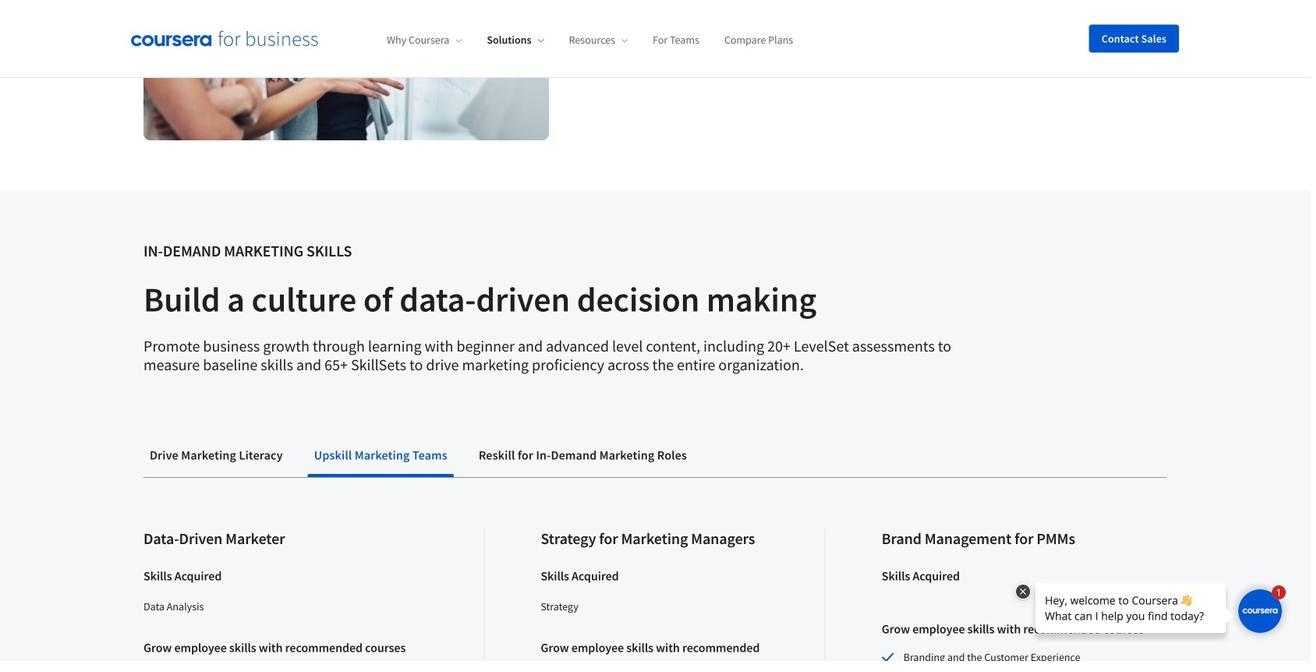 Task type: vqa. For each thing, say whether or not it's contained in the screenshot.
THE E-BOOK ESSENTIAL SKILLS PLAYBOOK: TECHNOLOGY
no



Task type: locate. For each thing, give the bounding box(es) containing it.
tab panel
[[144, 478, 1167, 662]]



Task type: describe. For each thing, give the bounding box(es) containing it.
coursera for business image
[[131, 31, 318, 47]]

content tabs tab list
[[144, 437, 1167, 478]]



